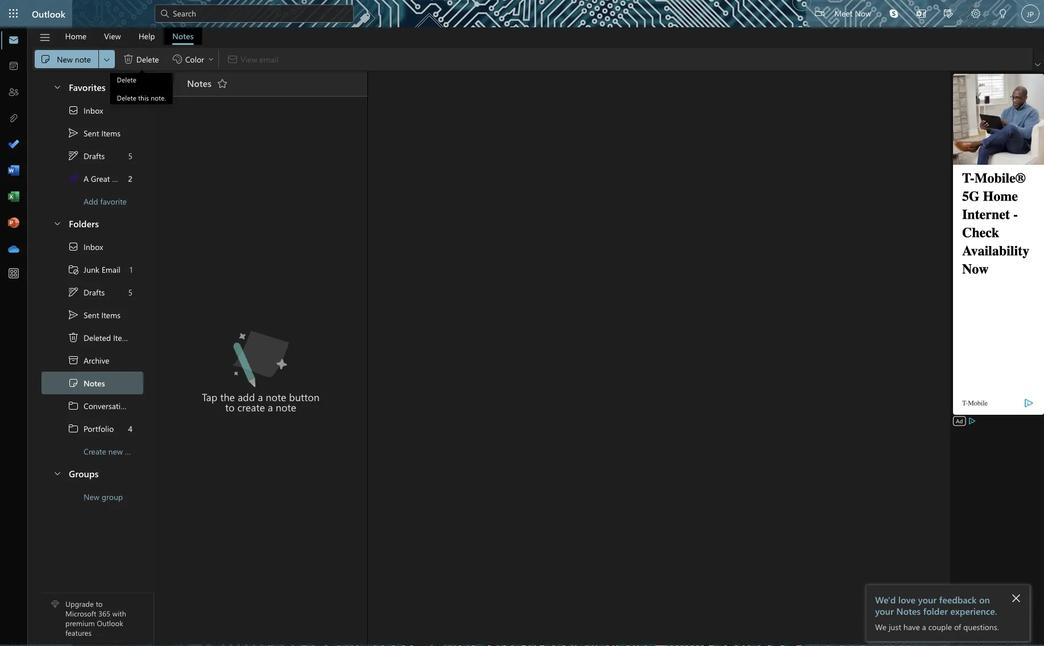 Task type: locate. For each thing, give the bounding box(es) containing it.
 inbox for 
[[68, 105, 103, 116]]

sent inside the favorites tree
[[84, 128, 99, 138]]

note inside  new note
[[75, 54, 91, 64]]

delete inside  delete
[[136, 54, 159, 64]]

 left folders on the left of page
[[53, 219, 62, 228]]

notes down "" tree item
[[84, 378, 105, 389]]

folder up couple on the right of the page
[[924, 605, 948, 618]]

 delete
[[123, 53, 159, 65]]

 inside "tree item"
[[68, 332, 79, 344]]

1 vertical spatial items
[[101, 310, 121, 320]]

notes 
[[187, 77, 228, 89]]

a
[[258, 391, 263, 404], [268, 401, 273, 414], [923, 622, 927, 633]]

0 vertical spatial  inbox
[[68, 105, 103, 116]]

add favorite tree item
[[42, 190, 143, 213]]

your up we
[[876, 605, 894, 618]]

new group
[[84, 492, 123, 503]]

1 inbox from the top
[[84, 105, 103, 116]]

 for  new note
[[40, 53, 51, 65]]


[[68, 401, 79, 412], [68, 423, 79, 435]]

 button
[[935, 0, 963, 29]]

 button
[[881, 0, 908, 27]]

close image
[[1012, 595, 1021, 604]]


[[172, 53, 183, 65]]

inbox up  junk email
[[84, 242, 103, 252]]

1 horizontal spatial outlook
[[97, 619, 123, 629]]

1 vertical spatial  button
[[47, 213, 67, 234]]

color
[[185, 54, 204, 64]]


[[102, 55, 111, 64], [208, 56, 214, 63], [53, 82, 62, 91], [53, 219, 62, 228], [53, 469, 62, 478]]

1 horizontal spatial to
[[225, 401, 235, 414]]

folder
[[125, 446, 146, 457], [924, 605, 948, 618]]

 inbox
[[68, 105, 103, 116], [68, 241, 103, 253]]

 button for groups
[[47, 463, 67, 484]]

folder inside we'd love your feedback on your notes folder experience. we just have a couple of questions.
[[924, 605, 948, 618]]

sent up  "tree item"
[[84, 310, 99, 320]]

 tree item
[[42, 145, 143, 167], [42, 281, 143, 304]]

 tree item
[[42, 258, 143, 281]]

delete
[[136, 54, 159, 64], [117, 75, 136, 84], [117, 93, 136, 102]]

inbox
[[84, 105, 103, 116], [84, 242, 103, 252]]

new down home button
[[57, 54, 73, 64]]

to
[[225, 401, 235, 414], [96, 600, 103, 610]]

a right add
[[258, 391, 263, 404]]

edit group
[[35, 48, 216, 71]]

0 vertical spatial  tree item
[[42, 122, 143, 145]]

2 vertical spatial items
[[113, 333, 132, 343]]

folder right new
[[125, 446, 146, 457]]

 sent items inside the favorites tree
[[68, 127, 121, 139]]

 inside folders 'tree item'
[[53, 219, 62, 228]]

2  button from the top
[[47, 213, 67, 234]]

 tree item down the junk
[[42, 281, 143, 304]]

deleted
[[84, 333, 111, 343]]

 tree item up the junk
[[42, 236, 143, 258]]

2  from the top
[[68, 423, 79, 435]]

0 vertical spatial delete
[[136, 54, 159, 64]]

0 vertical spatial to
[[225, 401, 235, 414]]

1 vertical spatial  sent items
[[68, 310, 121, 321]]

0 vertical spatial  sent items
[[68, 127, 121, 139]]

delete down edit group
[[117, 75, 136, 84]]

 inside favorites tree item
[[53, 82, 62, 91]]

 down 
[[40, 53, 51, 65]]

your right love
[[918, 594, 937, 606]]

 drafts up  "tree item" at the top
[[68, 150, 105, 162]]

drafts inside tree
[[84, 287, 105, 298]]

portfolio
[[84, 424, 114, 434]]

 inside tree
[[68, 310, 79, 321]]

outlook
[[32, 7, 65, 20], [97, 619, 123, 629]]

 tree item for 
[[42, 236, 143, 258]]

2 drafts from the top
[[84, 287, 105, 298]]

 portfolio
[[68, 423, 114, 435]]


[[68, 355, 79, 366]]

0 vertical spatial drafts
[[84, 151, 105, 161]]

 inside  color 
[[208, 56, 214, 63]]

notes up have
[[897, 605, 921, 618]]

 inside the favorites tree
[[68, 150, 79, 162]]

drafts
[[84, 151, 105, 161], [84, 287, 105, 298]]

drafts inside the favorites tree
[[84, 151, 105, 161]]

note
[[75, 54, 91, 64], [266, 391, 286, 404], [276, 401, 296, 414]]

1 vertical spatial 
[[68, 332, 79, 344]]

 inside the favorites tree
[[68, 105, 79, 116]]

1  button from the top
[[47, 76, 67, 97]]

 sent items
[[68, 127, 121, 139], [68, 310, 121, 321]]

 down  notes
[[68, 401, 79, 412]]

new inside  new note
[[57, 54, 73, 64]]

 drafts for 
[[68, 287, 105, 298]]

1 horizontal spatial 
[[123, 53, 134, 65]]

tap the add a note button to create a note application
[[0, 0, 1045, 647]]

 inside edit group
[[123, 53, 134, 65]]


[[999, 9, 1008, 18]]

5 down 1
[[128, 287, 133, 298]]

1  from the top
[[68, 127, 79, 139]]

 down  new note
[[53, 82, 62, 91]]

0 horizontal spatial to
[[96, 600, 103, 610]]

notes heading
[[172, 71, 232, 96]]

 tree item up portfolio
[[42, 395, 157, 418]]

outlook up 
[[32, 7, 65, 20]]

0 vertical spatial 
[[68, 150, 79, 162]]

1 vertical spatial sent
[[84, 310, 99, 320]]

1 horizontal spatial new
[[84, 492, 100, 503]]

 button
[[47, 76, 67, 97], [47, 213, 67, 234], [47, 463, 67, 484]]

 inside the favorites tree
[[68, 127, 79, 139]]

3  button from the top
[[47, 463, 67, 484]]

1 vertical spatial  tree item
[[42, 236, 143, 258]]

5 for 
[[128, 151, 133, 161]]

1  tree item from the top
[[42, 99, 143, 122]]

2  drafts from the top
[[68, 287, 105, 298]]

 button left folders on the left of page
[[47, 213, 67, 234]]

0 horizontal spatial outlook
[[32, 7, 65, 20]]

 up the ""
[[68, 241, 79, 253]]

0 horizontal spatial new
[[57, 54, 73, 64]]

1 vertical spatial inbox
[[84, 242, 103, 252]]

 for favorites
[[53, 82, 62, 91]]

0 vertical spatial 
[[68, 127, 79, 139]]

2  inbox from the top
[[68, 241, 103, 253]]

 button
[[99, 50, 115, 68]]

2 horizontal spatial a
[[923, 622, 927, 633]]

items up  "tree item" at the top
[[101, 128, 121, 138]]

 drafts inside the favorites tree
[[68, 150, 105, 162]]

1 drafts from the top
[[84, 151, 105, 161]]

on
[[980, 594, 990, 606]]

1 vertical spatial 5
[[128, 287, 133, 298]]

left-rail-appbar navigation
[[2, 27, 25, 263]]

 button down  new note
[[47, 76, 67, 97]]

5
[[128, 151, 133, 161], [128, 287, 133, 298]]

 inbox up the junk
[[68, 241, 103, 253]]

0 vertical spatial outlook
[[32, 7, 65, 20]]

1  inbox from the top
[[68, 105, 103, 116]]

1 vertical spatial  drafts
[[68, 287, 105, 298]]

0 vertical spatial inbox
[[84, 105, 103, 116]]

1  tree item from the top
[[42, 145, 143, 167]]

2 inbox from the top
[[84, 242, 103, 252]]

 right color on the top of page
[[208, 56, 214, 63]]

1 horizontal spatial folder
[[924, 605, 948, 618]]

5 for 
[[128, 287, 133, 298]]

1 vertical spatial new
[[84, 492, 100, 503]]

sent
[[84, 128, 99, 138], [84, 310, 99, 320]]

0 vertical spatial  tree item
[[42, 99, 143, 122]]

0 vertical spatial  drafts
[[68, 150, 105, 162]]

 for  delete
[[123, 53, 134, 65]]

0 vertical spatial 
[[40, 53, 51, 65]]

 inside edit group
[[40, 53, 51, 65]]


[[68, 105, 79, 116], [68, 241, 79, 253]]

sent up  "tree item" at the top
[[84, 128, 99, 138]]

5 inside the favorites tree
[[128, 151, 133, 161]]

 search field
[[155, 0, 354, 26]]

1  sent items from the top
[[68, 127, 121, 139]]

 button inside groups tree item
[[47, 463, 67, 484]]

inbox down favorites tree item
[[84, 105, 103, 116]]

2  sent items from the top
[[68, 310, 121, 321]]

microsoft
[[65, 609, 96, 619]]

 up 
[[68, 332, 79, 344]]

2 sent from the top
[[84, 310, 99, 320]]

drafts for 
[[84, 151, 105, 161]]

0 vertical spatial 
[[123, 53, 134, 65]]

we'd
[[876, 594, 896, 606]]

create new folder tree item
[[42, 440, 146, 463]]

new left the group
[[84, 492, 100, 503]]

 tree item up  "tree item" at the top
[[42, 122, 143, 145]]

 sent items up  "tree item" at the top
[[68, 127, 121, 139]]

items for 1st  tree item
[[101, 128, 121, 138]]

history
[[132, 401, 157, 411]]

a right create
[[268, 401, 273, 414]]

add favorite
[[84, 196, 127, 207]]

 tree item
[[42, 122, 143, 145], [42, 304, 143, 327]]

1  from the top
[[68, 105, 79, 116]]

items inside  deleted items
[[113, 333, 132, 343]]

0 vertical spatial 
[[68, 401, 79, 412]]

 inside tree
[[68, 287, 79, 298]]

items
[[101, 128, 121, 138], [101, 310, 121, 320], [113, 333, 132, 343]]

mail image
[[8, 35, 19, 46]]

 inbox inside tree
[[68, 241, 103, 253]]

 right  dropdown button at left top
[[123, 53, 134, 65]]

1  from the top
[[68, 401, 79, 412]]

notes up 
[[172, 31, 194, 41]]

0 horizontal spatial 
[[68, 332, 79, 344]]

new group tree item
[[42, 486, 143, 509]]

 button left groups
[[47, 463, 67, 484]]

1  tree item from the top
[[42, 122, 143, 145]]

1 vertical spatial delete
[[117, 75, 136, 84]]

 button inside folders 'tree item'
[[47, 213, 67, 234]]

notes
[[172, 31, 194, 41], [187, 77, 212, 89], [84, 378, 105, 389], [897, 605, 921, 618]]

drafts down  junk email
[[84, 287, 105, 298]]

1 vertical spatial  inbox
[[68, 241, 103, 253]]

1  from the top
[[68, 150, 79, 162]]

0 horizontal spatial a
[[258, 391, 263, 404]]

tab list
[[56, 27, 202, 45]]

outlook inside upgrade to microsoft 365 with premium outlook features
[[97, 619, 123, 629]]

notes inside the notes 
[[187, 77, 212, 89]]

tab list containing home
[[56, 27, 202, 45]]

0 vertical spatial new
[[57, 54, 73, 64]]

 down the ""
[[68, 287, 79, 298]]

 tree item down favorites
[[42, 99, 143, 122]]

 for folders
[[53, 219, 62, 228]]

 inbox down favorites
[[68, 105, 103, 116]]

conversation
[[84, 401, 130, 411]]

 up 
[[68, 150, 79, 162]]

 junk email
[[68, 264, 120, 275]]

 tree item
[[42, 395, 157, 418], [42, 418, 143, 440]]

1 vertical spatial 
[[68, 310, 79, 321]]

items right deleted
[[113, 333, 132, 343]]

2  from the top
[[68, 241, 79, 253]]

add
[[84, 196, 98, 207]]

 button inside favorites tree item
[[47, 76, 67, 97]]

 down 
[[68, 378, 79, 389]]

 for 
[[68, 287, 79, 298]]

delete down help button
[[136, 54, 159, 64]]

items for  "tree item"
[[113, 333, 132, 343]]

1 horizontal spatial 
[[68, 378, 79, 389]]

0 horizontal spatial 
[[40, 53, 51, 65]]

 inside tree item
[[68, 378, 79, 389]]

to right "upgrade"
[[96, 600, 103, 610]]

1 vertical spatial 
[[68, 423, 79, 435]]

delete left this
[[117, 93, 136, 102]]

1 vertical spatial 
[[68, 378, 79, 389]]

create
[[84, 446, 106, 457]]

delete for 
[[136, 54, 159, 64]]


[[972, 9, 981, 18]]

0 vertical spatial  button
[[47, 76, 67, 97]]

1 5 from the top
[[128, 151, 133, 161]]

tree
[[42, 236, 157, 463]]

1 vertical spatial 
[[68, 241, 79, 253]]

 sent items up  "tree item"
[[68, 310, 121, 321]]


[[68, 127, 79, 139], [68, 310, 79, 321]]

notes left  button
[[187, 77, 212, 89]]

 left portfolio
[[68, 423, 79, 435]]

1 vertical spatial drafts
[[84, 287, 105, 298]]

 inbox for 
[[68, 241, 103, 253]]

365
[[98, 609, 110, 619]]

home button
[[57, 27, 95, 45]]

1 vertical spatial  tree item
[[42, 281, 143, 304]]

1 vertical spatial  tree item
[[42, 304, 143, 327]]

email
[[102, 264, 120, 275]]

2  tree item from the top
[[42, 418, 143, 440]]

2 vertical spatial  button
[[47, 463, 67, 484]]

2 5 from the top
[[128, 287, 133, 298]]

delete for delete
[[117, 93, 136, 102]]

 archive
[[68, 355, 109, 366]]

2 vertical spatial delete
[[117, 93, 136, 102]]

items up  deleted items
[[101, 310, 121, 320]]

favorite
[[100, 196, 127, 207]]

features
[[65, 628, 92, 638]]

new inside "new group" "tree item"
[[84, 492, 100, 503]]

5 inside tree
[[128, 287, 133, 298]]

items inside the favorites tree
[[101, 128, 121, 138]]

 down view 'button'
[[102, 55, 111, 64]]

folders
[[69, 217, 99, 229]]

inbox inside the favorites tree
[[84, 105, 103, 116]]

0 vertical spatial items
[[101, 128, 121, 138]]

button
[[289, 391, 320, 404]]

 left groups
[[53, 469, 62, 478]]

new
[[108, 446, 123, 457]]

folder inside tree item
[[125, 446, 146, 457]]

1 sent from the top
[[84, 128, 99, 138]]

 tree item
[[42, 99, 143, 122], [42, 236, 143, 258]]

 tree item
[[42, 167, 143, 190]]

feedback
[[940, 594, 977, 606]]

 tree item up deleted
[[42, 304, 143, 327]]

 inbox inside the favorites tree
[[68, 105, 103, 116]]

0 vertical spatial  tree item
[[42, 145, 143, 167]]

create
[[238, 401, 265, 414]]


[[917, 9, 926, 18]]

a right have
[[923, 622, 927, 633]]

outlook inside banner
[[32, 7, 65, 20]]

tap
[[202, 391, 218, 404]]

 new note
[[40, 53, 91, 65]]

word image
[[8, 166, 19, 177]]

notes button
[[164, 27, 202, 45]]

1  drafts from the top
[[68, 150, 105, 162]]

groups
[[69, 468, 99, 480]]

2  from the top
[[68, 310, 79, 321]]

 tree item up create
[[42, 418, 143, 440]]

0 vertical spatial 5
[[128, 151, 133, 161]]

2  tree item from the top
[[42, 236, 143, 258]]

1 vertical spatial outlook
[[97, 619, 123, 629]]

tree containing 
[[42, 236, 157, 463]]

2  tree item from the top
[[42, 281, 143, 304]]

0 vertical spatial folder
[[125, 446, 146, 457]]

 tree item up 
[[42, 145, 143, 167]]

 up  "tree item"
[[68, 310, 79, 321]]

1 vertical spatial folder
[[924, 605, 948, 618]]

1 vertical spatial to
[[96, 600, 103, 610]]

 for 
[[68, 150, 79, 162]]

2  from the top
[[68, 287, 79, 298]]


[[123, 53, 134, 65], [68, 332, 79, 344]]

 inside groups tree item
[[53, 469, 62, 478]]

 down favorites
[[68, 105, 79, 116]]

0 vertical spatial 
[[68, 105, 79, 116]]

to left add
[[225, 401, 235, 414]]

 up 
[[68, 127, 79, 139]]


[[68, 173, 79, 184]]

1 vertical spatial 
[[68, 287, 79, 298]]

drafts up  "tree item" at the top
[[84, 151, 105, 161]]

help
[[139, 31, 155, 41]]

0 vertical spatial sent
[[84, 128, 99, 138]]

outlook right premium
[[97, 619, 123, 629]]

 drafts
[[68, 150, 105, 162], [68, 287, 105, 298]]


[[1035, 62, 1041, 68]]

5 up 2
[[128, 151, 133, 161]]

 drafts inside tree
[[68, 287, 105, 298]]

to do image
[[8, 139, 19, 151]]

0 horizontal spatial folder
[[125, 446, 146, 457]]


[[40, 53, 51, 65], [68, 378, 79, 389]]

view button
[[96, 27, 129, 45]]

 drafts down the junk
[[68, 287, 105, 298]]

0 horizontal spatial your
[[876, 605, 894, 618]]



Task type: describe. For each thing, give the bounding box(es) containing it.
notes inside  notes
[[84, 378, 105, 389]]

to inside tap the add a note button to create a note
[[225, 401, 235, 414]]

 inside dropdown button
[[102, 55, 111, 64]]

create new folder
[[84, 446, 146, 457]]

with
[[112, 609, 126, 619]]

have
[[904, 622, 920, 633]]

meet
[[835, 8, 853, 18]]

view
[[104, 31, 121, 41]]


[[890, 9, 899, 18]]

home
[[65, 31, 86, 41]]

love
[[899, 594, 916, 606]]

upgrade
[[65, 600, 94, 610]]

this
[[138, 93, 149, 102]]

 for  notes
[[68, 378, 79, 389]]

delete delete this note.
[[117, 75, 166, 102]]

a inside we'd love your feedback on your notes folder experience. we just have a couple of questions.
[[923, 622, 927, 633]]

premium
[[65, 619, 95, 629]]

we'd love your feedback on your notes folder experience. alert
[[866, 585, 1030, 642]]


[[68, 264, 79, 275]]

 tree item for 
[[42, 281, 143, 304]]

note.
[[151, 93, 166, 102]]

 button
[[34, 28, 56, 47]]

1  tree item from the top
[[42, 395, 157, 418]]

2
[[128, 173, 133, 184]]

the
[[220, 391, 235, 404]]

help button
[[130, 27, 164, 45]]

1 horizontal spatial your
[[918, 594, 937, 606]]

meet now
[[835, 8, 872, 18]]

files image
[[8, 113, 19, 125]]

 for  deleted items
[[68, 332, 79, 344]]

notes inside we'd love your feedback on your notes folder experience. we just have a couple of questions.
[[897, 605, 921, 618]]

 sent items for 1st  tree item
[[68, 127, 121, 139]]

drafts for 
[[84, 287, 105, 298]]

outlook link
[[32, 0, 65, 27]]


[[944, 9, 954, 18]]

 drafts for 
[[68, 150, 105, 162]]

 tree item
[[42, 349, 143, 372]]

tab list inside tap the add a note button to create a note application
[[56, 27, 202, 45]]

 sent items for second  tree item from the top
[[68, 310, 121, 321]]

notes inside button
[[172, 31, 194, 41]]

of
[[955, 622, 962, 633]]

4
[[128, 424, 133, 434]]

 notes
[[68, 378, 105, 389]]

1 horizontal spatial a
[[268, 401, 273, 414]]

couple
[[929, 622, 952, 633]]

favorites
[[69, 81, 106, 93]]

powerpoint image
[[8, 218, 19, 229]]

outlook banner
[[0, 0, 1045, 29]]

junk
[[84, 264, 99, 275]]

 deleted items
[[68, 332, 132, 344]]

now
[[855, 8, 872, 18]]

 for groups
[[53, 469, 62, 478]]

 button
[[908, 0, 935, 29]]

items for second  tree item from the top
[[101, 310, 121, 320]]

we
[[876, 622, 887, 633]]

jp image
[[1022, 5, 1040, 23]]

sent inside tree
[[84, 310, 99, 320]]

ad
[[956, 418, 963, 425]]

 button
[[213, 75, 232, 93]]

 tree item
[[42, 372, 143, 395]]

tap the add a note button to create a note
[[202, 391, 320, 414]]

 tree item for 
[[42, 99, 143, 122]]

set your advertising preferences image
[[968, 417, 977, 426]]

1
[[130, 264, 133, 275]]

folders tree item
[[42, 213, 143, 236]]

 button
[[1033, 59, 1043, 71]]

experience.
[[951, 605, 998, 618]]

groups tree item
[[42, 463, 143, 486]]

favorites tree
[[42, 72, 143, 213]]

 color 
[[172, 53, 214, 65]]

questions.
[[964, 622, 999, 633]]


[[159, 8, 171, 19]]

upgrade to microsoft 365 with premium outlook features
[[65, 600, 126, 638]]

 button
[[990, 0, 1017, 29]]

 button for folders
[[47, 213, 67, 234]]

premium features image
[[51, 601, 59, 609]]

archive
[[84, 355, 109, 366]]

to inside upgrade to microsoft 365 with premium outlook features
[[96, 600, 103, 610]]


[[217, 78, 228, 89]]

 for  conversation history
[[68, 401, 79, 412]]

we'd love your feedback on your notes folder experience. we just have a couple of questions.
[[876, 594, 999, 633]]

group
[[102, 492, 123, 503]]

 button
[[963, 0, 990, 29]]

inbox for 
[[84, 105, 103, 116]]

 for  portfolio
[[68, 423, 79, 435]]


[[816, 9, 825, 18]]


[[39, 32, 51, 44]]

 tree item for 
[[42, 145, 143, 167]]

 for 
[[68, 241, 79, 253]]

inbox for 
[[84, 242, 103, 252]]

favorites tree item
[[42, 76, 143, 99]]

 tree item
[[42, 327, 143, 349]]

 for 
[[68, 105, 79, 116]]

add
[[238, 391, 255, 404]]

calendar image
[[8, 61, 19, 72]]

2  tree item from the top
[[42, 304, 143, 327]]

more apps image
[[8, 269, 19, 280]]

people image
[[8, 87, 19, 98]]

excel image
[[8, 192, 19, 203]]

 conversation history
[[68, 401, 157, 412]]

 button for favorites
[[47, 76, 67, 97]]

Search for email, meetings, files and more. field
[[172, 7, 347, 19]]

just
[[889, 622, 902, 633]]

onedrive image
[[8, 244, 19, 255]]



Task type: vqa. For each thing, say whether or not it's contained in the screenshot.
topmost [Draft]
no



